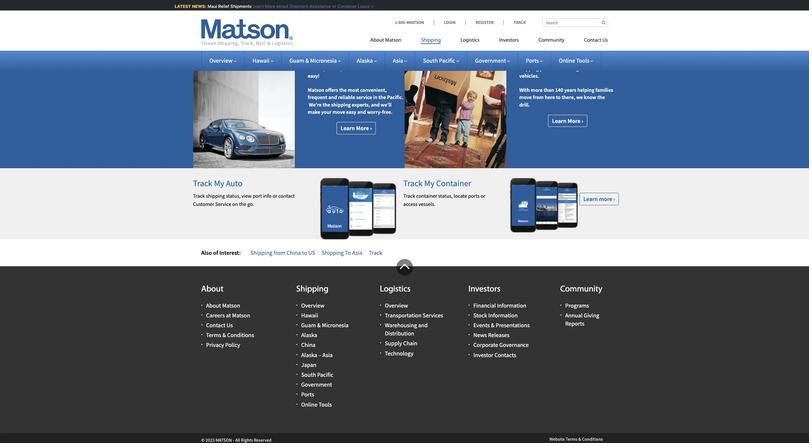Task type: describe. For each thing, give the bounding box(es) containing it.
investors inside footer
[[469, 285, 501, 294]]

all
[[235, 437, 240, 443]]

worry-
[[367, 109, 382, 115]]

policy
[[225, 341, 240, 349]]

matson inside matson offers the most convenient, frequent and reliable service in the pacific. we're the shipping experts, and we'll make your move easy and worry-free.
[[308, 87, 324, 93]]

service
[[356, 94, 372, 101]]

also of interest:
[[201, 249, 241, 257]]

learn more › for vehicle
[[341, 125, 372, 132]]

2 horizontal spatial ›
[[614, 195, 616, 203]]

and inside overview transportation services warehousing and distribution supply chain technology
[[419, 322, 428, 329]]

helping
[[578, 87, 595, 93]]

guam & micronesia link for "hawaii" 'link' corresponding to china link
[[301, 322, 349, 329]]

learn more › link for vehicle
[[337, 122, 376, 134]]

make
[[308, 109, 320, 115]]

annual giving reports link
[[566, 312, 600, 328]]

asia inside overview hawaii guam & micronesia alaska china alaska – asia japan south pacific government ports online tools
[[323, 351, 333, 359]]

technology link
[[385, 350, 414, 357]]

drill.
[[520, 101, 530, 108]]

annual
[[566, 312, 583, 319]]

1 horizontal spatial container
[[437, 178, 472, 189]]

‐
[[233, 437, 234, 443]]

online tools
[[559, 57, 590, 64]]

us inside top menu navigation
[[603, 38, 608, 43]]

register link
[[466, 20, 504, 25]]

micronesia inside overview hawaii guam & micronesia alaska china alaska – asia japan south pacific government ports online tools
[[322, 322, 349, 329]]

1-800-4matson
[[395, 20, 424, 25]]

releases
[[488, 332, 510, 339]]

1-800-4matson link
[[395, 20, 434, 25]]

>
[[367, 4, 370, 9]]

track my auto
[[193, 178, 243, 189]]

shipping inside the moving?  let us take the hassle out of shipping your household goods and vehicles.
[[520, 65, 539, 72]]

view
[[242, 193, 252, 199]]

your for moving
[[547, 44, 563, 55]]

out
[[589, 58, 597, 65]]

more
[[261, 4, 271, 9]]

guam & micronesia
[[290, 57, 337, 64]]

news
[[474, 332, 487, 339]]

track my auto app shown on mobile phone. image
[[320, 178, 396, 239]]

shipping inside shipping link
[[421, 38, 441, 43]]

› for household
[[582, 117, 584, 125]]

with more than 140 years helping families move from here to there, we know the drill.
[[520, 87, 614, 108]]

0 vertical spatial asia
[[393, 57, 403, 64]]

1 horizontal spatial online
[[559, 57, 575, 64]]

more inside with more than 140 years helping families move from here to there, we know the drill.
[[531, 87, 543, 93]]

1 horizontal spatial government
[[475, 57, 506, 64]]

transportation
[[385, 312, 422, 319]]

matson offers the most convenient, frequent and reliable service in the pacific. we're the shipping experts, and we'll make your move easy and worry-free.
[[308, 87, 404, 115]]

0 vertical spatial contact us link
[[575, 34, 608, 48]]

0 vertical spatial micronesia
[[310, 57, 337, 64]]

search image
[[602, 20, 606, 25]]

about for about
[[201, 285, 224, 294]]

programs annual giving reports
[[566, 302, 600, 328]]

easy!
[[308, 73, 320, 79]]

alaska,
[[326, 65, 342, 72]]

children playing with matson household shipping box. image
[[405, 31, 507, 169]]

1 horizontal spatial terms
[[566, 436, 578, 442]]

alaska link for china link
[[301, 332, 317, 339]]

track for track my auto
[[193, 178, 212, 189]]

& right website
[[579, 436, 582, 442]]

top menu navigation
[[371, 34, 608, 48]]

about matson
[[371, 38, 402, 43]]

services
[[423, 312, 443, 319]]

japan link
[[301, 361, 317, 369]]

us
[[548, 58, 554, 65]]

0 vertical spatial south pacific link
[[423, 57, 459, 64]]

china inside overview hawaii guam & micronesia alaska china alaska – asia japan south pacific government ports online tools
[[301, 341, 316, 349]]

0 vertical spatial government link
[[475, 57, 510, 64]]

0 horizontal spatial government link
[[301, 381, 332, 389]]

hawaii link for asia 'link'
[[253, 57, 274, 64]]

move inside with more than 140 years helping families move from here to there, we know the drill.
[[520, 94, 532, 101]]

corporate governance link
[[474, 341, 529, 349]]

Search search field
[[543, 18, 608, 27]]

hawaii,
[[308, 65, 325, 72]]

0 vertical spatial information
[[497, 302, 527, 309]]

events
[[474, 322, 490, 329]]

corporate
[[474, 341, 498, 349]]

0 vertical spatial ports link
[[526, 57, 543, 64]]

matson inside top menu navigation
[[385, 38, 402, 43]]

shipping for shipping from china to us
[[251, 249, 273, 257]]

frequent
[[308, 94, 328, 101]]

shipping to asia
[[322, 249, 363, 257]]

footer containing about
[[0, 259, 810, 443]]

relief
[[215, 4, 226, 9]]

learn more about shipment assistance or container loans > link
[[249, 4, 370, 9]]

1 horizontal spatial tools
[[577, 57, 590, 64]]

online inside overview hawaii guam & micronesia alaska china alaska – asia japan south pacific government ports online tools
[[301, 401, 318, 408]]

the up reliable
[[339, 87, 347, 93]]

moving
[[520, 44, 546, 55]]

1 horizontal spatial online tools link
[[559, 57, 594, 64]]

easy
[[346, 109, 357, 115]]

assistance
[[306, 4, 327, 9]]

reliable
[[338, 94, 355, 101]]

0 vertical spatial track link
[[504, 20, 526, 25]]

giving
[[584, 312, 600, 319]]

micronesia inside 'shipping your vehicle to the west coast, hawaii, alaska, guam or micronesia is easy!'
[[364, 65, 388, 72]]

household
[[552, 65, 576, 72]]

the inside the moving?  let us take the hassle out of shipping your household goods and vehicles.
[[565, 58, 573, 65]]

learn more › for household
[[552, 117, 584, 125]]

login link
[[434, 20, 466, 25]]

service
[[215, 201, 231, 207]]

terms & conditions link
[[206, 332, 254, 339]]

maui
[[204, 4, 213, 9]]

0 vertical spatial china
[[287, 249, 301, 257]]

0 horizontal spatial ports link
[[301, 391, 314, 399]]

governance
[[500, 341, 529, 349]]

financial information stock information events & presentations news releases corporate governance investor contacts
[[474, 302, 530, 359]]

–
[[319, 351, 321, 359]]

pacific inside overview hawaii guam & micronesia alaska china alaska – asia japan south pacific government ports online tools
[[317, 371, 333, 379]]

0 vertical spatial hawaii
[[253, 57, 270, 64]]

of inside the moving?  let us take the hassle out of shipping your household goods and vehicles.
[[598, 58, 603, 65]]

0 horizontal spatial track link
[[369, 249, 383, 257]]

moving?
[[520, 58, 538, 65]]

1 horizontal spatial ports
[[526, 57, 539, 64]]

0 horizontal spatial of
[[213, 249, 218, 257]]

the inside track shipping status, view port info or contact customer service on the go.
[[239, 201, 246, 207]]

investors link
[[490, 34, 529, 48]]

to for the
[[358, 58, 362, 65]]

news releases link
[[474, 332, 510, 339]]

track for track my container
[[404, 178, 423, 189]]

overview for overview transportation services warehousing and distribution supply chain technology
[[385, 302, 408, 309]]

the inside 'shipping your vehicle to the west coast, hawaii, alaska, guam or micronesia is easy!'
[[363, 58, 371, 65]]

© 2023 matson ‐ all rights reserved
[[201, 437, 272, 443]]

investor contacts link
[[474, 351, 517, 359]]

warehousing
[[385, 322, 417, 329]]

0 vertical spatial alaska
[[357, 57, 373, 64]]

and down experts,
[[358, 109, 366, 115]]

take
[[555, 58, 564, 65]]

west
[[372, 58, 383, 65]]

about matson link for shipping link
[[371, 34, 412, 48]]

investors inside top menu navigation
[[500, 38, 519, 43]]

container
[[417, 193, 437, 199]]

contact inside top menu navigation
[[585, 38, 602, 43]]

logistics inside footer
[[380, 285, 411, 294]]

track container status, locate ports or access vessels.
[[404, 193, 486, 207]]

here
[[545, 94, 555, 101]]

south inside overview hawaii guam & micronesia alaska china alaska – asia japan south pacific government ports online tools
[[301, 371, 316, 379]]

events & presentations link
[[474, 322, 530, 329]]

programs link
[[566, 302, 589, 309]]

0 horizontal spatial overview link
[[210, 57, 237, 64]]

info
[[263, 193, 272, 199]]

to for us
[[302, 249, 307, 257]]

logistics inside top menu navigation
[[461, 38, 480, 43]]

1 vertical spatial south pacific link
[[301, 371, 333, 379]]

shipping for shipping your vehicle to the west coast, hawaii, alaska, guam or micronesia is easy!
[[308, 58, 328, 65]]

careers at matson link
[[206, 312, 250, 319]]

stock
[[474, 312, 487, 319]]

supply
[[385, 340, 402, 347]]

hassle
[[574, 58, 588, 65]]

and down in
[[371, 101, 380, 108]]

careers
[[206, 312, 225, 319]]

login
[[444, 20, 456, 25]]

1 vertical spatial information
[[489, 312, 518, 319]]

pacific.
[[387, 94, 404, 101]]

contact inside 'about matson careers at matson contact us terms & conditions privacy policy'
[[206, 322, 226, 329]]

matson right at
[[232, 312, 250, 319]]

conditions inside 'about matson careers at matson contact us terms & conditions privacy policy'
[[227, 332, 254, 339]]

track shipping status, view port info or contact customer service on the go.
[[193, 193, 295, 207]]



Task type: vqa. For each thing, say whether or not it's contained in the screenshot.
YEARS
yes



Task type: locate. For each thing, give the bounding box(es) containing it.
0 vertical spatial online tools link
[[559, 57, 594, 64]]

status, for auto
[[226, 193, 241, 199]]

status, up on
[[226, 193, 241, 199]]

overview link for logistics
[[385, 302, 408, 309]]

overview link
[[210, 57, 237, 64], [301, 302, 325, 309], [385, 302, 408, 309]]

access
[[404, 201, 418, 207]]

latest news: maui relief shipments learn more about shipment assistance or container loans >
[[171, 4, 370, 9]]

guam inside 'shipping your vehicle to the west coast, hawaii, alaska, guam or micronesia is easy!'
[[343, 65, 357, 72]]

than
[[544, 87, 555, 93]]

1 horizontal spatial ›
[[582, 117, 584, 125]]

0 horizontal spatial status,
[[226, 193, 241, 199]]

household
[[565, 44, 604, 55]]

2 vertical spatial to
[[302, 249, 307, 257]]

most
[[348, 87, 359, 93]]

matson up frequent
[[308, 87, 324, 93]]

0 horizontal spatial asia
[[323, 351, 333, 359]]

status, inside track shipping status, view port info or contact customer service on the go.
[[226, 193, 241, 199]]

contact us link
[[575, 34, 608, 48], [206, 322, 233, 329]]

government link down top menu navigation
[[475, 57, 510, 64]]

0 horizontal spatial us
[[227, 322, 233, 329]]

matson down 1-
[[385, 38, 402, 43]]

know
[[584, 94, 597, 101]]

programs
[[566, 302, 589, 309]]

and down offers
[[329, 94, 337, 101]]

asia right west
[[393, 57, 403, 64]]

online tools link
[[559, 57, 594, 64], [301, 401, 332, 408]]

ports link
[[526, 57, 543, 64], [301, 391, 314, 399]]

stock information link
[[474, 312, 518, 319]]

ports inside overview hawaii guam & micronesia alaska china alaska – asia japan south pacific government ports online tools
[[301, 391, 314, 399]]

ports down moving
[[526, 57, 539, 64]]

1 horizontal spatial ports link
[[526, 57, 543, 64]]

0 horizontal spatial tools
[[319, 401, 332, 408]]

convenient,
[[360, 87, 387, 93]]

matson up at
[[222, 302, 240, 309]]

about matson link for careers at matson link
[[206, 302, 240, 309]]

1 vertical spatial online
[[301, 401, 318, 408]]

2 my from the left
[[425, 178, 435, 189]]

community up the programs link
[[561, 285, 603, 294]]

financial information link
[[474, 302, 527, 309]]

government down "japan"
[[301, 381, 332, 389]]

None search field
[[543, 18, 608, 27]]

the down families
[[598, 94, 605, 101]]

0 horizontal spatial ports
[[301, 391, 314, 399]]

overview inside overview hawaii guam & micronesia alaska china alaska – asia japan south pacific government ports online tools
[[301, 302, 325, 309]]

we
[[577, 94, 583, 101]]

investors
[[500, 38, 519, 43], [469, 285, 501, 294]]

0 vertical spatial terms
[[206, 332, 221, 339]]

pacific down shipping link
[[439, 57, 455, 64]]

1 horizontal spatial hawaii
[[301, 312, 318, 319]]

0 horizontal spatial south pacific link
[[301, 371, 333, 379]]

1 vertical spatial government
[[301, 381, 332, 389]]

about for about matson
[[371, 38, 384, 43]]

2023 matson
[[206, 437, 232, 443]]

learn
[[249, 4, 260, 9], [552, 117, 567, 125], [341, 125, 355, 132], [584, 195, 598, 203]]

website terms & conditions
[[550, 436, 603, 442]]

0 horizontal spatial contact us link
[[206, 322, 233, 329]]

0 horizontal spatial ›
[[370, 125, 372, 132]]

about inside top menu navigation
[[371, 38, 384, 43]]

learn more › link for household
[[548, 115, 588, 127]]

hawaii up china link
[[301, 312, 318, 319]]

0 horizontal spatial online
[[301, 401, 318, 408]]

from left here
[[533, 94, 544, 101]]

families
[[596, 87, 614, 93]]

hawaii inside overview hawaii guam & micronesia alaska china alaska – asia japan south pacific government ports online tools
[[301, 312, 318, 319]]

track for the top "track" link
[[514, 20, 526, 25]]

the left west
[[363, 58, 371, 65]]

overview link for shipping
[[301, 302, 325, 309]]

contact us link down careers
[[206, 322, 233, 329]]

presentations
[[496, 322, 530, 329]]

contact
[[279, 193, 295, 199]]

0 vertical spatial ports
[[526, 57, 539, 64]]

shipping down reliable
[[331, 101, 351, 108]]

go.
[[248, 201, 254, 207]]

140
[[556, 87, 564, 93]]

us down search image at right top
[[603, 38, 608, 43]]

information up stock information link at right bottom
[[497, 302, 527, 309]]

overview inside overview transportation services warehousing and distribution supply chain technology
[[385, 302, 408, 309]]

supply chain link
[[385, 340, 418, 347]]

port
[[253, 193, 262, 199]]

1 horizontal spatial my
[[425, 178, 435, 189]]

& up news releases link
[[491, 322, 495, 329]]

privacy policy link
[[206, 341, 240, 349]]

0 vertical spatial container
[[334, 4, 353, 9]]

track my container
[[404, 178, 472, 189]]

0 horizontal spatial conditions
[[227, 332, 254, 339]]

2 vertical spatial shipping
[[206, 193, 225, 199]]

0 vertical spatial investors
[[500, 38, 519, 43]]

1 vertical spatial online tools link
[[301, 401, 332, 408]]

track for track shipping status, view port info or contact customer service on the go.
[[193, 193, 205, 199]]

or right assistance
[[328, 4, 333, 9]]

› for vehicle
[[370, 125, 372, 132]]

moving your household
[[520, 44, 604, 55]]

china link
[[301, 341, 316, 349]]

south
[[423, 57, 438, 64], [301, 371, 316, 379]]

us up terms & conditions link
[[227, 322, 233, 329]]

hawaii down blue matson logo with ocean, shipping, truck, rail and logistics written beneath it.
[[253, 57, 270, 64]]

moving?  let us take the hassle out of shipping your household goods and vehicles.
[[520, 58, 603, 79]]

guam & micronesia link for "hawaii" 'link' corresponding to asia 'link'
[[290, 57, 341, 64]]

0 horizontal spatial contact
[[206, 322, 226, 329]]

south down "japan"
[[301, 371, 316, 379]]

0 horizontal spatial shipping
[[206, 193, 225, 199]]

pacific down –
[[317, 371, 333, 379]]

hawaii link up china link
[[301, 312, 318, 319]]

shipping inside matson offers the most convenient, frequent and reliable service in the pacific. we're the shipping experts, and we'll make your move easy and worry-free.
[[331, 101, 351, 108]]

1 vertical spatial government link
[[301, 381, 332, 389]]

guam & micronesia link up china link
[[301, 322, 349, 329]]

to left the us
[[302, 249, 307, 257]]

your right make
[[321, 109, 332, 115]]

guam & micronesia link up hawaii,
[[290, 57, 341, 64]]

0 horizontal spatial south
[[301, 371, 316, 379]]

1 horizontal spatial from
[[533, 94, 544, 101]]

contact down careers
[[206, 322, 226, 329]]

0 horizontal spatial pacific
[[317, 371, 333, 379]]

0 vertical spatial guam
[[290, 57, 304, 64]]

or right ports
[[481, 193, 486, 199]]

0 vertical spatial tools
[[577, 57, 590, 64]]

track for leftmost "track" link
[[369, 249, 383, 257]]

1 horizontal spatial conditions
[[582, 436, 603, 442]]

government inside overview hawaii guam & micronesia alaska china alaska – asia japan south pacific government ports online tools
[[301, 381, 332, 389]]

shipping
[[421, 38, 441, 43], [308, 58, 328, 65], [251, 249, 273, 257], [322, 249, 344, 257], [297, 285, 329, 294]]

shipping inside track shipping status, view port info or contact customer service on the go.
[[206, 193, 225, 199]]

1 vertical spatial track link
[[369, 249, 383, 257]]

footer
[[0, 259, 810, 443]]

& up –
[[317, 322, 321, 329]]

1 vertical spatial conditions
[[582, 436, 603, 442]]

1 horizontal spatial move
[[520, 94, 532, 101]]

1 vertical spatial asia
[[352, 249, 363, 257]]

2 vertical spatial micronesia
[[322, 322, 349, 329]]

1 horizontal spatial logistics
[[461, 38, 480, 43]]

transportation services link
[[385, 312, 443, 319]]

to
[[358, 58, 362, 65], [556, 94, 561, 101], [302, 249, 307, 257]]

container left 'loans'
[[334, 4, 353, 9]]

your for ship
[[326, 44, 342, 55]]

your right the ship at the top left of page
[[326, 44, 342, 55]]

micronesia
[[310, 57, 337, 64], [364, 65, 388, 72], [322, 322, 349, 329]]

1 vertical spatial us
[[227, 322, 233, 329]]

ports down japan link
[[301, 391, 314, 399]]

status, down the track my container
[[438, 193, 453, 199]]

1-
[[395, 20, 399, 25]]

to right vehicle
[[358, 58, 362, 65]]

1 vertical spatial south
[[301, 371, 316, 379]]

blue matson logo with ocean, shipping, truck, rail and logistics written beneath it. image
[[201, 19, 293, 46]]

ports link down japan link
[[301, 391, 314, 399]]

0 vertical spatial government
[[475, 57, 506, 64]]

community up moving your household
[[539, 38, 565, 43]]

0 horizontal spatial online tools link
[[301, 401, 332, 408]]

0 vertical spatial alaska link
[[357, 57, 377, 64]]

0 vertical spatial of
[[598, 58, 603, 65]]

logistics down backtop image
[[380, 285, 411, 294]]

track inside 'track container status, locate ports or access vessels.'
[[404, 193, 415, 199]]

track
[[514, 20, 526, 25], [193, 178, 212, 189], [404, 178, 423, 189], [193, 193, 205, 199], [404, 193, 415, 199], [369, 249, 383, 257]]

shipping up the service
[[206, 193, 225, 199]]

the right in
[[379, 94, 386, 101]]

track link right to
[[369, 249, 383, 257]]

0 vertical spatial about matson link
[[371, 34, 412, 48]]

south down shipping link
[[423, 57, 438, 64]]

latest
[[171, 4, 187, 9]]

0 horizontal spatial government
[[301, 381, 332, 389]]

alaska down vehicle
[[357, 57, 373, 64]]

1 horizontal spatial pacific
[[439, 57, 455, 64]]

1 vertical spatial pacific
[[317, 371, 333, 379]]

coast,
[[384, 58, 398, 65]]

1 your from the left
[[326, 44, 342, 55]]

ports link down moving
[[526, 57, 543, 64]]

›
[[582, 117, 584, 125], [370, 125, 372, 132], [614, 195, 616, 203]]

and down transportation services link at the bottom of the page
[[419, 322, 428, 329]]

customer
[[193, 201, 214, 207]]

1 vertical spatial micronesia
[[364, 65, 388, 72]]

track for track container status, locate ports or access vessels.
[[404, 193, 415, 199]]

guam inside overview hawaii guam & micronesia alaska china alaska – asia japan south pacific government ports online tools
[[301, 322, 316, 329]]

or right the info
[[273, 193, 277, 199]]

1 vertical spatial move
[[333, 109, 345, 115]]

is
[[389, 65, 393, 72]]

shipping your vehicle to the west coast, hawaii, alaska, guam or micronesia is easy!
[[308, 58, 398, 79]]

1 vertical spatial china
[[301, 341, 316, 349]]

car ready to be transported on matson ship. image
[[193, 31, 295, 169]]

1 vertical spatial container
[[437, 178, 472, 189]]

0 vertical spatial guam & micronesia link
[[290, 57, 341, 64]]

1 vertical spatial tools
[[319, 401, 332, 408]]

1 status, from the left
[[226, 193, 241, 199]]

1 horizontal spatial asia
[[352, 249, 363, 257]]

logistics down register link on the top right of page
[[461, 38, 480, 43]]

about matson link up careers at matson link
[[206, 302, 240, 309]]

asia right to
[[352, 249, 363, 257]]

2 status, from the left
[[438, 193, 453, 199]]

alaska up japan link
[[301, 351, 317, 359]]

1 horizontal spatial south
[[423, 57, 438, 64]]

auto
[[226, 178, 243, 189]]

website
[[550, 436, 565, 442]]

alaska up china link
[[301, 332, 317, 339]]

1 horizontal spatial overview
[[301, 302, 325, 309]]

my for auto
[[214, 178, 224, 189]]

website terms & conditions link
[[550, 436, 603, 442]]

information up events & presentations link
[[489, 312, 518, 319]]

or inside track shipping status, view port info or contact customer service on the go.
[[273, 193, 277, 199]]

status, inside 'track container status, locate ports or access vessels.'
[[438, 193, 453, 199]]

& up hawaii,
[[306, 57, 309, 64]]

reserved
[[254, 437, 272, 443]]

your
[[329, 58, 340, 65], [540, 65, 551, 72], [321, 109, 332, 115]]

government down top menu navigation
[[475, 57, 506, 64]]

1 horizontal spatial status,
[[438, 193, 453, 199]]

0 horizontal spatial hawaii
[[253, 57, 270, 64]]

©
[[201, 437, 205, 443]]

your up alaska, at the left of page
[[329, 58, 340, 65]]

& inside 'about matson careers at matson contact us terms & conditions privacy policy'
[[223, 332, 226, 339]]

us
[[309, 249, 315, 257]]

overview for overview hawaii guam & micronesia alaska china alaska – asia japan south pacific government ports online tools
[[301, 302, 325, 309]]

shipment
[[286, 4, 305, 9]]

overview transportation services warehousing and distribution supply chain technology
[[385, 302, 443, 357]]

about matson link
[[371, 34, 412, 48], [206, 302, 240, 309]]

1 vertical spatial from
[[274, 249, 286, 257]]

and down out at the top of page
[[591, 65, 600, 72]]

shipping inside footer
[[297, 285, 329, 294]]

container up locate at the top right of the page
[[437, 178, 472, 189]]

move
[[520, 94, 532, 101], [333, 109, 345, 115]]

move left easy
[[333, 109, 345, 115]]

move up "drill."
[[520, 94, 532, 101]]

0 horizontal spatial to
[[302, 249, 307, 257]]

0 vertical spatial community
[[539, 38, 565, 43]]

2 vertical spatial alaska
[[301, 351, 317, 359]]

my for container
[[425, 178, 435, 189]]

tools inside overview hawaii guam & micronesia alaska china alaska – asia japan south pacific government ports online tools
[[319, 401, 332, 408]]

us inside 'about matson careers at matson contact us terms & conditions privacy policy'
[[227, 322, 233, 329]]

& inside financial information stock information events & presentations news releases corporate governance investor contacts
[[491, 322, 495, 329]]

terms right website
[[566, 436, 578, 442]]

0 horizontal spatial hawaii link
[[253, 57, 274, 64]]

china up alaska – asia link
[[301, 341, 316, 349]]

move inside matson offers the most convenient, frequent and reliable service in the pacific. we're the shipping experts, and we'll make your move easy and worry-free.
[[333, 109, 345, 115]]

government link down "japan"
[[301, 381, 332, 389]]

to inside 'shipping your vehicle to the west coast, hawaii, alaska, guam or micronesia is easy!'
[[358, 58, 362, 65]]

1 my from the left
[[214, 178, 224, 189]]

backtop image
[[397, 259, 413, 276]]

1 vertical spatial alaska link
[[301, 332, 317, 339]]

my up container
[[425, 178, 435, 189]]

contact up household on the top right of page
[[585, 38, 602, 43]]

community inside top menu navigation
[[539, 38, 565, 43]]

the
[[363, 58, 371, 65], [565, 58, 573, 65], [339, 87, 347, 93], [379, 94, 386, 101], [598, 94, 605, 101], [323, 101, 330, 108], [239, 201, 246, 207]]

alaska link up china link
[[301, 332, 317, 339]]

my left auto
[[214, 178, 224, 189]]

the right on
[[239, 201, 246, 207]]

to down 140
[[556, 94, 561, 101]]

1 vertical spatial alaska
[[301, 332, 317, 339]]

from left the us
[[274, 249, 286, 257]]

2 your from the left
[[547, 44, 563, 55]]

about inside 'about matson careers at matson contact us terms & conditions privacy policy'
[[206, 302, 221, 309]]

goods
[[577, 65, 590, 72]]

&
[[306, 57, 309, 64], [317, 322, 321, 329], [491, 322, 495, 329], [223, 332, 226, 339], [579, 436, 582, 442]]

at
[[226, 312, 231, 319]]

status, for container
[[438, 193, 453, 199]]

your down us
[[540, 65, 551, 72]]

alaska link
[[357, 57, 377, 64], [301, 332, 317, 339]]

ship
[[308, 44, 324, 55]]

alaska link down vehicle
[[357, 57, 377, 64]]

terms up the privacy
[[206, 332, 221, 339]]

interest:
[[219, 249, 241, 257]]

shipping for shipping to asia
[[322, 249, 344, 257]]

about matson link down 1-
[[371, 34, 412, 48]]

south pacific link down "japan"
[[301, 371, 333, 379]]

shipping up vehicles.
[[520, 65, 539, 72]]

shipping inside 'shipping your vehicle to the west coast, hawaii, alaska, guam or micronesia is easy!'
[[308, 58, 328, 65]]

about for about matson careers at matson contact us terms & conditions privacy policy
[[206, 302, 221, 309]]

china left the us
[[287, 249, 301, 257]]

1 horizontal spatial about matson link
[[371, 34, 412, 48]]

0 horizontal spatial my
[[214, 178, 224, 189]]

4matson
[[407, 20, 424, 25]]

track inside track shipping status, view port info or contact customer service on the go.
[[193, 193, 205, 199]]

1 horizontal spatial contact
[[585, 38, 602, 43]]

1 horizontal spatial of
[[598, 58, 603, 65]]

1 horizontal spatial china
[[301, 341, 316, 349]]

or inside 'shipping your vehicle to the west coast, hawaii, alaska, guam or micronesia is easy!'
[[358, 65, 362, 72]]

or
[[328, 4, 333, 9], [358, 65, 362, 72], [273, 193, 277, 199], [481, 193, 486, 199]]

shipping to asia link
[[322, 249, 363, 257]]

shipping from china to us
[[251, 249, 315, 257]]

more
[[531, 87, 543, 93], [568, 117, 581, 125], [356, 125, 369, 132], [599, 195, 613, 203]]

0 vertical spatial contact
[[585, 38, 602, 43]]

0 vertical spatial your
[[329, 58, 340, 65]]

or inside 'track container status, locate ports or access vessels.'
[[481, 193, 486, 199]]

guam
[[290, 57, 304, 64], [343, 65, 357, 72], [301, 322, 316, 329]]

investor
[[474, 351, 494, 359]]

on
[[232, 201, 238, 207]]

of
[[598, 58, 603, 65], [213, 249, 218, 257]]

of right out at the top of page
[[598, 58, 603, 65]]

0 vertical spatial move
[[520, 94, 532, 101]]

track my container app shown on mobile phone. image
[[510, 178, 578, 233]]

overview for overview
[[210, 57, 233, 64]]

your inside matson offers the most convenient, frequent and reliable service in the pacific. we're the shipping experts, and we'll make your move easy and worry-free.
[[321, 109, 332, 115]]

or down vehicle
[[358, 65, 362, 72]]

track link up investors link on the top right of the page
[[504, 20, 526, 25]]

south pacific link down shipping link
[[423, 57, 459, 64]]

with
[[520, 87, 530, 93]]

0 vertical spatial pacific
[[439, 57, 455, 64]]

0 horizontal spatial your
[[326, 44, 342, 55]]

your inside 'shipping your vehicle to the west coast, hawaii, alaska, guam or micronesia is easy!'
[[329, 58, 340, 65]]

vehicle
[[343, 44, 369, 55]]

0 horizontal spatial from
[[274, 249, 286, 257]]

your inside the moving?  let us take the hassle out of shipping your household goods and vehicles.
[[540, 65, 551, 72]]

contact us link up out at the top of page
[[575, 34, 608, 48]]

0 vertical spatial us
[[603, 38, 608, 43]]

& up privacy policy link
[[223, 332, 226, 339]]

us
[[603, 38, 608, 43], [227, 322, 233, 329]]

technology
[[385, 350, 414, 357]]

contacts
[[495, 351, 517, 359]]

1 vertical spatial guam
[[343, 65, 357, 72]]

0 horizontal spatial move
[[333, 109, 345, 115]]

1 vertical spatial guam & micronesia link
[[301, 322, 349, 329]]

the inside with more than 140 years helping families move from here to there, we know the drill.
[[598, 94, 605, 101]]

1 vertical spatial ports
[[301, 391, 314, 399]]

your up us
[[547, 44, 563, 55]]

about matson careers at matson contact us terms & conditions privacy policy
[[206, 302, 254, 349]]

1 horizontal spatial track link
[[504, 20, 526, 25]]

asia right –
[[323, 351, 333, 359]]

locate
[[454, 193, 467, 199]]

tools
[[577, 57, 590, 64], [319, 401, 332, 408]]

ship your vehicle
[[308, 44, 369, 55]]

& inside overview hawaii guam & micronesia alaska china alaska – asia japan south pacific government ports online tools
[[317, 322, 321, 329]]

hawaii link down blue matson logo with ocean, shipping, truck, rail and logistics written beneath it.
[[253, 57, 274, 64]]

2 horizontal spatial to
[[556, 94, 561, 101]]

the up household
[[565, 58, 573, 65]]

register
[[476, 20, 494, 25]]

status,
[[226, 193, 241, 199], [438, 193, 453, 199]]

to inside with more than 140 years helping families move from here to there, we know the drill.
[[556, 94, 561, 101]]

the right we're
[[323, 101, 330, 108]]

from inside with more than 140 years helping families move from here to there, we know the drill.
[[533, 94, 544, 101]]

0 horizontal spatial container
[[334, 4, 353, 9]]

hawaii link for china link
[[301, 312, 318, 319]]

japan
[[301, 361, 317, 369]]

asia link
[[393, 57, 407, 64]]

of right also
[[213, 249, 218, 257]]

1 horizontal spatial alaska link
[[357, 57, 377, 64]]

terms inside 'about matson careers at matson contact us terms & conditions privacy policy'
[[206, 332, 221, 339]]

experts,
[[352, 101, 370, 108]]

and inside the moving?  let us take the hassle out of shipping your household goods and vehicles.
[[591, 65, 600, 72]]

1 vertical spatial contact us link
[[206, 322, 233, 329]]

alaska link for asia 'link'
[[357, 57, 377, 64]]

community inside footer
[[561, 285, 603, 294]]



